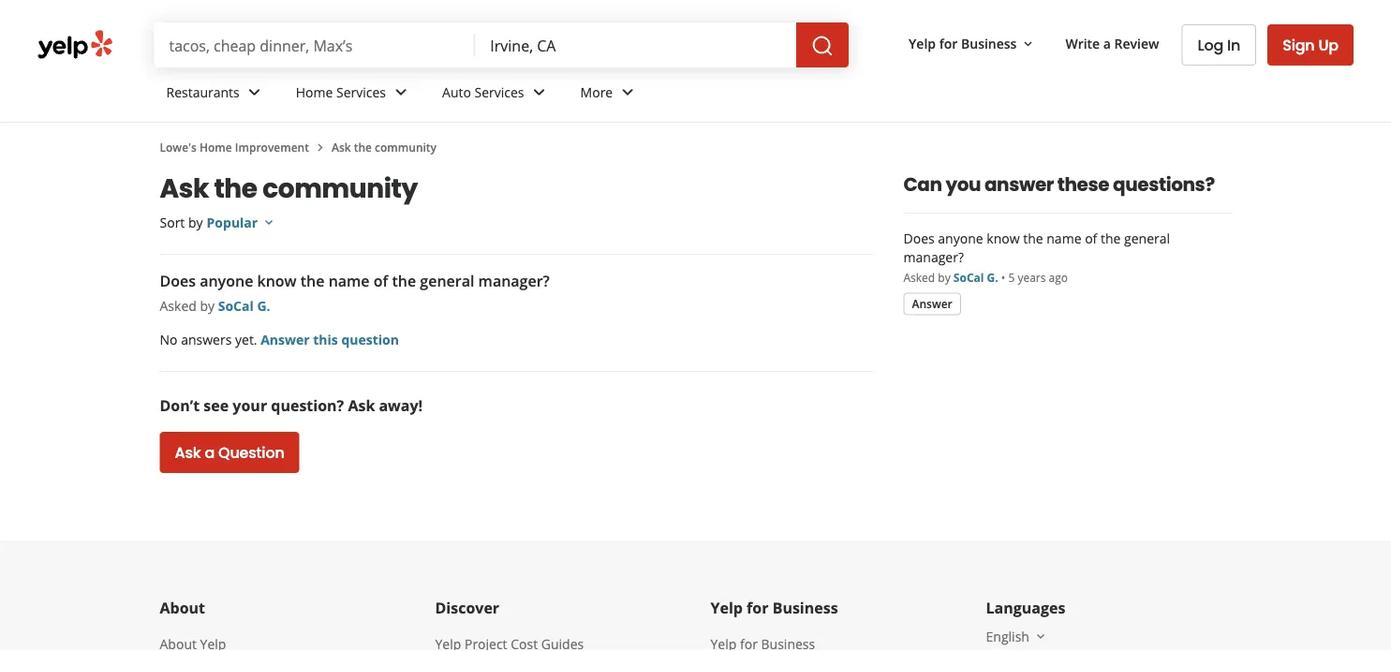 Task type: describe. For each thing, give the bounding box(es) containing it.
general for does anyone know the name of the general manager?
[[1125, 229, 1171, 247]]

16 chevron right v2 image
[[313, 140, 328, 155]]

the up question
[[392, 271, 416, 291]]

question?
[[271, 395, 344, 416]]

0 vertical spatial socal g. link
[[954, 270, 999, 285]]

yelp for business button
[[902, 26, 1043, 60]]

0 vertical spatial socal
[[954, 270, 984, 285]]

for inside 'yelp for business' button
[[940, 34, 958, 52]]

home inside business categories element
[[296, 83, 333, 101]]

sign
[[1283, 34, 1315, 55]]

question
[[218, 442, 285, 463]]

business inside button
[[962, 34, 1017, 52]]

g. inside does anyone know the name of the general manager? asked by socal g.
[[257, 297, 270, 314]]

does anyone know the name of the general manager? asked by socal g.
[[160, 271, 550, 314]]

see
[[204, 395, 229, 416]]

by for sort
[[188, 213, 203, 231]]

home services link
[[281, 67, 427, 122]]

yet.
[[235, 330, 257, 348]]

popular button
[[207, 213, 277, 231]]

the down these
[[1101, 229, 1121, 247]]

the right 16 chevron right v2 image
[[354, 139, 372, 155]]

about
[[160, 598, 205, 618]]

answer this question link
[[261, 330, 399, 348]]

ask a question
[[175, 442, 285, 463]]

1 vertical spatial ask the community
[[160, 170, 418, 207]]

0 horizontal spatial business
[[773, 598, 838, 618]]

restaurants link
[[151, 67, 281, 122]]

ago
[[1049, 270, 1068, 285]]

asked by socal g.
[[904, 270, 999, 285]]

0 horizontal spatial for
[[747, 598, 769, 618]]

ask up sort by
[[160, 170, 209, 207]]

name for does anyone know the name of the general manager?
[[1047, 229, 1082, 247]]

log
[[1198, 35, 1224, 56]]

more link
[[566, 67, 654, 122]]

sort by
[[160, 213, 203, 231]]

by for asked
[[938, 270, 951, 285]]

24 chevron down v2 image
[[243, 81, 266, 103]]

up
[[1319, 34, 1339, 55]]

ask down don't
[[175, 442, 201, 463]]

of for does anyone know the name of the general manager? asked by socal g.
[[374, 271, 388, 291]]

manager? for does anyone know the name of the general manager?
[[904, 248, 964, 266]]

auto services link
[[427, 67, 566, 122]]

socal inside does anyone know the name of the general manager? asked by socal g.
[[218, 297, 254, 314]]

popular
[[207, 213, 258, 231]]

sign up link
[[1268, 24, 1354, 66]]

don't
[[160, 395, 200, 416]]

years
[[1018, 270, 1046, 285]]

yelp inside button
[[909, 34, 936, 52]]

anyone for does anyone know the name of the general manager? asked by socal g.
[[200, 271, 253, 291]]

none field near
[[490, 35, 782, 55]]

24 chevron down v2 image for auto services
[[528, 81, 551, 103]]

away!
[[379, 395, 423, 416]]

can
[[904, 172, 942, 198]]

1 vertical spatial socal g. link
[[218, 297, 270, 314]]



Task type: locate. For each thing, give the bounding box(es) containing it.
1 vertical spatial by
[[938, 270, 951, 285]]

16 chevron down v2 image right popular
[[262, 215, 277, 230]]

of inside the does anyone know the name of the general manager?
[[1085, 229, 1098, 247]]

0 vertical spatial home
[[296, 83, 333, 101]]

2 horizontal spatial 24 chevron down v2 image
[[617, 81, 639, 103]]

1 horizontal spatial know
[[987, 229, 1020, 247]]

3 24 chevron down v2 image from the left
[[617, 81, 639, 103]]

0 vertical spatial answer
[[912, 296, 953, 311]]

the up this
[[301, 271, 325, 291]]

1 horizontal spatial g.
[[987, 270, 999, 285]]

1 vertical spatial general
[[420, 271, 475, 291]]

24 chevron down v2 image inside home services link
[[390, 81, 412, 103]]

manager?
[[904, 248, 964, 266], [479, 271, 550, 291]]

ask the community down home services link
[[332, 139, 437, 155]]

0 horizontal spatial 16 chevron down v2 image
[[262, 215, 277, 230]]

home down find text box
[[296, 83, 333, 101]]

16 chevron down v2 image for yelp for business
[[1021, 36, 1036, 51]]

1 horizontal spatial name
[[1047, 229, 1082, 247]]

1 horizontal spatial yelp
[[909, 34, 936, 52]]

general
[[1125, 229, 1171, 247], [420, 271, 475, 291]]

a right the write
[[1104, 34, 1111, 52]]

answers
[[181, 330, 232, 348]]

sort
[[160, 213, 185, 231]]

write a review link
[[1058, 26, 1167, 60]]

services
[[336, 83, 386, 101], [475, 83, 524, 101]]

ask left away!
[[348, 395, 375, 416]]

1 horizontal spatial none field
[[490, 35, 782, 55]]

none field up home services
[[169, 35, 460, 55]]

restaurants
[[166, 83, 240, 101]]

asked inside does anyone know the name of the general manager? asked by socal g.
[[160, 297, 197, 314]]

community down 16 chevron right v2 image
[[263, 170, 418, 207]]

does
[[904, 229, 935, 247], [160, 271, 196, 291]]

0 vertical spatial yelp
[[909, 34, 936, 52]]

improvement
[[235, 139, 309, 155]]

1 vertical spatial community
[[263, 170, 418, 207]]

yelp for business inside button
[[909, 34, 1017, 52]]

name inside does anyone know the name of the general manager? asked by socal g.
[[329, 271, 370, 291]]

general for does anyone know the name of the general manager? asked by socal g.
[[420, 271, 475, 291]]

24 chevron down v2 image for home services
[[390, 81, 412, 103]]

no
[[160, 330, 178, 348]]

none field up the more link on the top left of page
[[490, 35, 782, 55]]

1 horizontal spatial answer
[[912, 296, 953, 311]]

log in
[[1198, 35, 1241, 56]]

0 horizontal spatial name
[[329, 271, 370, 291]]

0 vertical spatial asked
[[904, 270, 935, 285]]

lowe's home improvement link
[[160, 139, 309, 155]]

16 chevron down v2 image for popular
[[262, 215, 277, 230]]

0 horizontal spatial yelp for business
[[711, 598, 838, 618]]

g.
[[987, 270, 999, 285], [257, 297, 270, 314]]

name up the 'ago'
[[1047, 229, 1082, 247]]

1 none field from the left
[[169, 35, 460, 55]]

a left question
[[205, 442, 215, 463]]

anyone up "asked by socal g."
[[938, 229, 984, 247]]

you
[[946, 172, 981, 198]]

socal g. link
[[954, 270, 999, 285], [218, 297, 270, 314]]

services right auto
[[475, 83, 524, 101]]

1 vertical spatial a
[[205, 442, 215, 463]]

anyone
[[938, 229, 984, 247], [200, 271, 253, 291]]

0 horizontal spatial know
[[257, 271, 297, 291]]

1 vertical spatial manager?
[[479, 271, 550, 291]]

by inside does anyone know the name of the general manager? asked by socal g.
[[200, 297, 215, 314]]

0 vertical spatial a
[[1104, 34, 1111, 52]]

by up the 'answer' link
[[938, 270, 951, 285]]

1 vertical spatial anyone
[[200, 271, 253, 291]]

24 chevron down v2 image right more
[[617, 81, 639, 103]]

None search field
[[154, 22, 853, 67]]

by right sort on the top left
[[188, 213, 203, 231]]

community
[[375, 139, 437, 155], [263, 170, 418, 207]]

16 chevron down v2 image left the write
[[1021, 36, 1036, 51]]

0 horizontal spatial g.
[[257, 297, 270, 314]]

1 horizontal spatial manager?
[[904, 248, 964, 266]]

log in link
[[1182, 24, 1257, 66]]

name for does anyone know the name of the general manager? asked by socal g.
[[329, 271, 370, 291]]

anyone inside the does anyone know the name of the general manager?
[[938, 229, 984, 247]]

0 horizontal spatial none field
[[169, 35, 460, 55]]

0 vertical spatial general
[[1125, 229, 1171, 247]]

0 horizontal spatial answer
[[261, 330, 310, 348]]

g. up no answers yet. answer this question
[[257, 297, 270, 314]]

0 vertical spatial business
[[962, 34, 1017, 52]]

yelp
[[909, 34, 936, 52], [711, 598, 743, 618]]

anyone for does anyone know the name of the general manager?
[[938, 229, 984, 247]]

auto
[[442, 83, 471, 101]]

0 vertical spatial of
[[1085, 229, 1098, 247]]

0 vertical spatial does
[[904, 229, 935, 247]]

1 horizontal spatial 16 chevron down v2 image
[[1021, 36, 1036, 51]]

1 vertical spatial yelp
[[711, 598, 743, 618]]

know up no answers yet. answer this question
[[257, 271, 297, 291]]

1 horizontal spatial business
[[962, 34, 1017, 52]]

more
[[581, 83, 613, 101]]

answer link
[[904, 293, 961, 315]]

0 vertical spatial anyone
[[938, 229, 984, 247]]

asked up no at bottom
[[160, 297, 197, 314]]

0 vertical spatial yelp for business
[[909, 34, 1017, 52]]

anyone inside does anyone know the name of the general manager? asked by socal g.
[[200, 271, 253, 291]]

0 vertical spatial g.
[[987, 270, 999, 285]]

answer
[[985, 172, 1054, 198]]

1 horizontal spatial for
[[940, 34, 958, 52]]

1 vertical spatial business
[[773, 598, 838, 618]]

0 horizontal spatial home
[[200, 139, 232, 155]]

0 vertical spatial manager?
[[904, 248, 964, 266]]

asked
[[904, 270, 935, 285], [160, 297, 197, 314]]

answer
[[912, 296, 953, 311], [261, 330, 310, 348]]

home services
[[296, 83, 386, 101]]

socal g. link up yet.
[[218, 297, 270, 314]]

5
[[1009, 270, 1015, 285]]

by
[[188, 213, 203, 231], [938, 270, 951, 285], [200, 297, 215, 314]]

by up answers
[[200, 297, 215, 314]]

0 vertical spatial know
[[987, 229, 1020, 247]]

1 horizontal spatial does
[[904, 229, 935, 247]]

ask the community down improvement
[[160, 170, 418, 207]]

0 vertical spatial 16 chevron down v2 image
[[1021, 36, 1036, 51]]

know for does anyone know the name of the general manager? asked by socal g.
[[257, 271, 297, 291]]

does for does anyone know the name of the general manager?
[[904, 229, 935, 247]]

your
[[233, 395, 267, 416]]

Near text field
[[490, 35, 782, 55]]

name up answer this question link
[[329, 271, 370, 291]]

know up 5
[[987, 229, 1020, 247]]

general inside the does anyone know the name of the general manager?
[[1125, 229, 1171, 247]]

1 24 chevron down v2 image from the left
[[390, 81, 412, 103]]

write a review
[[1066, 34, 1160, 52]]

0 vertical spatial ask the community
[[332, 139, 437, 155]]

home right lowe's
[[200, 139, 232, 155]]

does inside the does anyone know the name of the general manager?
[[904, 229, 935, 247]]

in
[[1228, 35, 1241, 56]]

business categories element
[[151, 67, 1354, 122]]

ask
[[332, 139, 351, 155], [160, 170, 209, 207], [348, 395, 375, 416], [175, 442, 201, 463]]

none field find
[[169, 35, 460, 55]]

16 chevron down v2 image inside popular popup button
[[262, 215, 277, 230]]

manager? inside the does anyone know the name of the general manager?
[[904, 248, 964, 266]]

answer down "asked by socal g."
[[912, 296, 953, 311]]

1 vertical spatial 16 chevron down v2 image
[[262, 215, 277, 230]]

1 horizontal spatial 24 chevron down v2 image
[[528, 81, 551, 103]]

0 horizontal spatial asked
[[160, 297, 197, 314]]

can you answer these questions?
[[904, 172, 1215, 198]]

g. left 5
[[987, 270, 999, 285]]

name
[[1047, 229, 1082, 247], [329, 271, 370, 291]]

question
[[342, 330, 399, 348]]

ask the community
[[332, 139, 437, 155], [160, 170, 418, 207]]

socal
[[954, 270, 984, 285], [218, 297, 254, 314]]

services for home services
[[336, 83, 386, 101]]

1 vertical spatial home
[[200, 139, 232, 155]]

for
[[940, 34, 958, 52], [747, 598, 769, 618]]

of
[[1085, 229, 1098, 247], [374, 271, 388, 291]]

1 horizontal spatial anyone
[[938, 229, 984, 247]]

search image
[[812, 35, 834, 57]]

socal g. link left 5
[[954, 270, 999, 285]]

0 vertical spatial community
[[375, 139, 437, 155]]

1 vertical spatial for
[[747, 598, 769, 618]]

the up popular
[[214, 170, 257, 207]]

1 vertical spatial asked
[[160, 297, 197, 314]]

ask right 16 chevron right v2 image
[[332, 139, 351, 155]]

16 chevron down v2 image inside 'yelp for business' button
[[1021, 36, 1036, 51]]

1 vertical spatial yelp for business
[[711, 598, 838, 618]]

socal up yet.
[[218, 297, 254, 314]]

community down home services link
[[375, 139, 437, 155]]

services down find text box
[[336, 83, 386, 101]]

write
[[1066, 34, 1100, 52]]

2 services from the left
[[475, 83, 524, 101]]

24 chevron down v2 image left auto
[[390, 81, 412, 103]]

languages
[[986, 598, 1066, 618]]

does inside does anyone know the name of the general manager? asked by socal g.
[[160, 271, 196, 291]]

24 chevron down v2 image inside the more link
[[617, 81, 639, 103]]

0 horizontal spatial yelp
[[711, 598, 743, 618]]

does up "asked by socal g."
[[904, 229, 935, 247]]

1 vertical spatial g.
[[257, 297, 270, 314]]

1 vertical spatial name
[[329, 271, 370, 291]]

1 horizontal spatial asked
[[904, 270, 935, 285]]

1 vertical spatial of
[[374, 271, 388, 291]]

1 horizontal spatial socal g. link
[[954, 270, 999, 285]]

a
[[1104, 34, 1111, 52], [205, 442, 215, 463]]

2 24 chevron down v2 image from the left
[[528, 81, 551, 103]]

of for does anyone know the name of the general manager?
[[1085, 229, 1098, 247]]

no answers yet. answer this question
[[160, 330, 399, 348]]

know
[[987, 229, 1020, 247], [257, 271, 297, 291]]

5 years ago
[[1009, 270, 1068, 285]]

0 vertical spatial for
[[940, 34, 958, 52]]

24 chevron down v2 image inside auto services link
[[528, 81, 551, 103]]

manager? for does anyone know the name of the general manager? asked by socal g.
[[479, 271, 550, 291]]

lowe's home improvement
[[160, 139, 309, 155]]

anyone down popular
[[200, 271, 253, 291]]

answer right yet.
[[261, 330, 310, 348]]

of up question
[[374, 271, 388, 291]]

a for ask
[[205, 442, 215, 463]]

know inside the does anyone know the name of the general manager?
[[987, 229, 1020, 247]]

0 vertical spatial by
[[188, 213, 203, 231]]

1 horizontal spatial general
[[1125, 229, 1171, 247]]

0 vertical spatial name
[[1047, 229, 1082, 247]]

1 horizontal spatial services
[[475, 83, 524, 101]]

ask a question link
[[160, 432, 300, 473]]

1 vertical spatial know
[[257, 271, 297, 291]]

does for does anyone know the name of the general manager? asked by socal g.
[[160, 271, 196, 291]]

questions?
[[1113, 172, 1215, 198]]

of inside does anyone know the name of the general manager? asked by socal g.
[[374, 271, 388, 291]]

asked up the 'answer' link
[[904, 270, 935, 285]]

don't see your question? ask away!
[[160, 395, 423, 416]]

2 vertical spatial by
[[200, 297, 215, 314]]

0 horizontal spatial does
[[160, 271, 196, 291]]

the up years
[[1024, 229, 1044, 247]]

these
[[1058, 172, 1110, 198]]

yelp for business
[[909, 34, 1017, 52], [711, 598, 838, 618]]

manager? inside does anyone know the name of the general manager? asked by socal g.
[[479, 271, 550, 291]]

a for write
[[1104, 34, 1111, 52]]

this
[[313, 330, 338, 348]]

1 vertical spatial does
[[160, 271, 196, 291]]

business
[[962, 34, 1017, 52], [773, 598, 838, 618]]

24 chevron down v2 image for more
[[617, 81, 639, 103]]

home
[[296, 83, 333, 101], [200, 139, 232, 155]]

16 chevron down v2 image
[[1021, 36, 1036, 51], [262, 215, 277, 230]]

0 horizontal spatial 24 chevron down v2 image
[[390, 81, 412, 103]]

sign up
[[1283, 34, 1339, 55]]

the
[[354, 139, 372, 155], [214, 170, 257, 207], [1024, 229, 1044, 247], [1101, 229, 1121, 247], [301, 271, 325, 291], [392, 271, 416, 291]]

None field
[[169, 35, 460, 55], [490, 35, 782, 55]]

0 horizontal spatial socal
[[218, 297, 254, 314]]

0 horizontal spatial socal g. link
[[218, 297, 270, 314]]

does anyone know the name of the general manager?
[[904, 229, 1171, 266]]

1 horizontal spatial socal
[[954, 270, 984, 285]]

lowe's
[[160, 139, 197, 155]]

review
[[1115, 34, 1160, 52]]

0 horizontal spatial a
[[205, 442, 215, 463]]

know inside does anyone know the name of the general manager? asked by socal g.
[[257, 271, 297, 291]]

1 services from the left
[[336, 83, 386, 101]]

24 chevron down v2 image right auto services
[[528, 81, 551, 103]]

0 horizontal spatial anyone
[[200, 271, 253, 291]]

does down sort by
[[160, 271, 196, 291]]

1 horizontal spatial yelp for business
[[909, 34, 1017, 52]]

0 horizontal spatial services
[[336, 83, 386, 101]]

auto services
[[442, 83, 524, 101]]

know for does anyone know the name of the general manager?
[[987, 229, 1020, 247]]

socal left 5
[[954, 270, 984, 285]]

1 horizontal spatial home
[[296, 83, 333, 101]]

1 horizontal spatial of
[[1085, 229, 1098, 247]]

1 vertical spatial socal
[[218, 297, 254, 314]]

Find text field
[[169, 35, 460, 55]]

name inside the does anyone know the name of the general manager?
[[1047, 229, 1082, 247]]

0 horizontal spatial of
[[374, 271, 388, 291]]

0 horizontal spatial general
[[420, 271, 475, 291]]

1 vertical spatial answer
[[261, 330, 310, 348]]

24 chevron down v2 image
[[390, 81, 412, 103], [528, 81, 551, 103], [617, 81, 639, 103]]

services for auto services
[[475, 83, 524, 101]]

of down these
[[1085, 229, 1098, 247]]

2 none field from the left
[[490, 35, 782, 55]]

1 horizontal spatial a
[[1104, 34, 1111, 52]]

0 horizontal spatial manager?
[[479, 271, 550, 291]]

general inside does anyone know the name of the general manager? asked by socal g.
[[420, 271, 475, 291]]

discover
[[435, 598, 500, 618]]



Task type: vqa. For each thing, say whether or not it's contained in the screenshot.
left to
no



